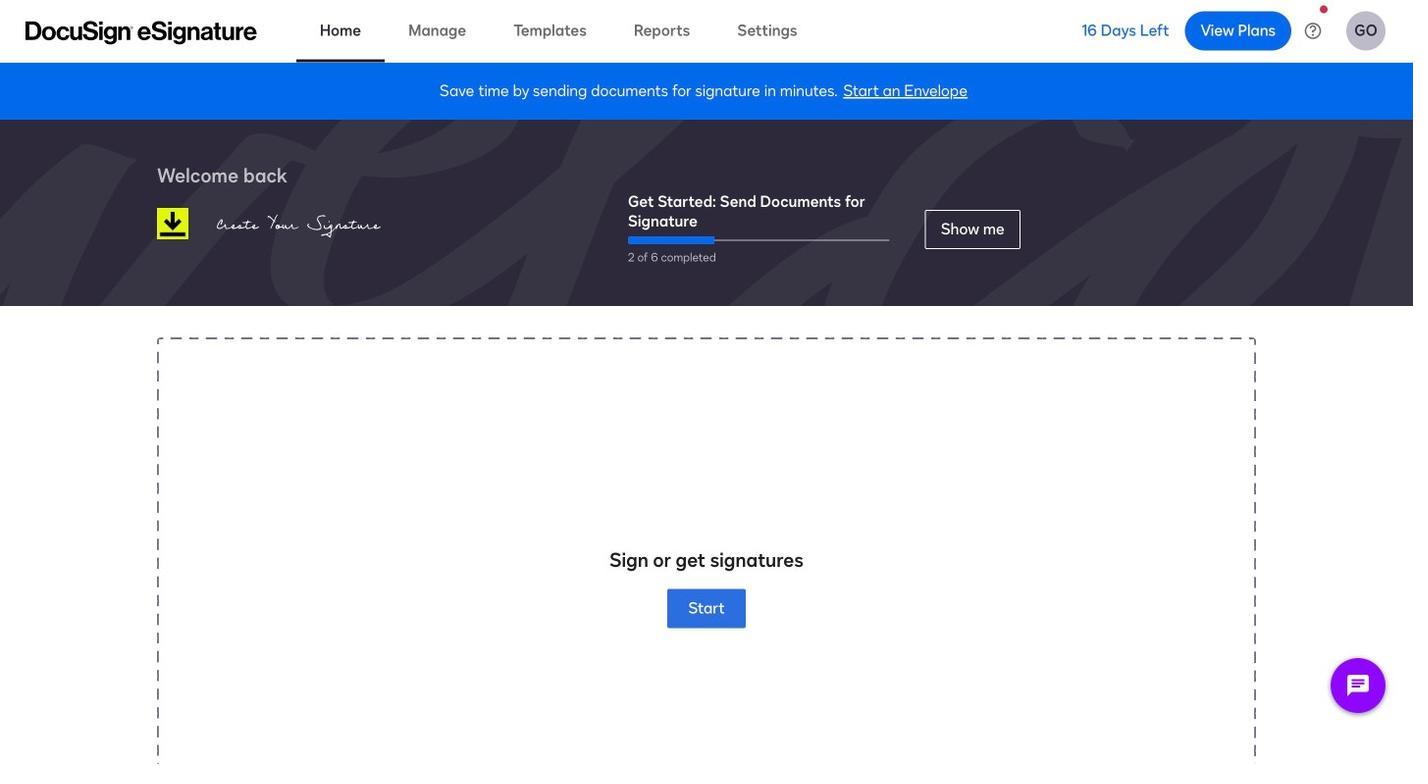 Task type: describe. For each thing, give the bounding box(es) containing it.
docusignlogo image
[[157, 208, 188, 239]]



Task type: vqa. For each thing, say whether or not it's contained in the screenshot.
trash icon on the top
no



Task type: locate. For each thing, give the bounding box(es) containing it.
docusign esignature image
[[26, 21, 257, 45]]



